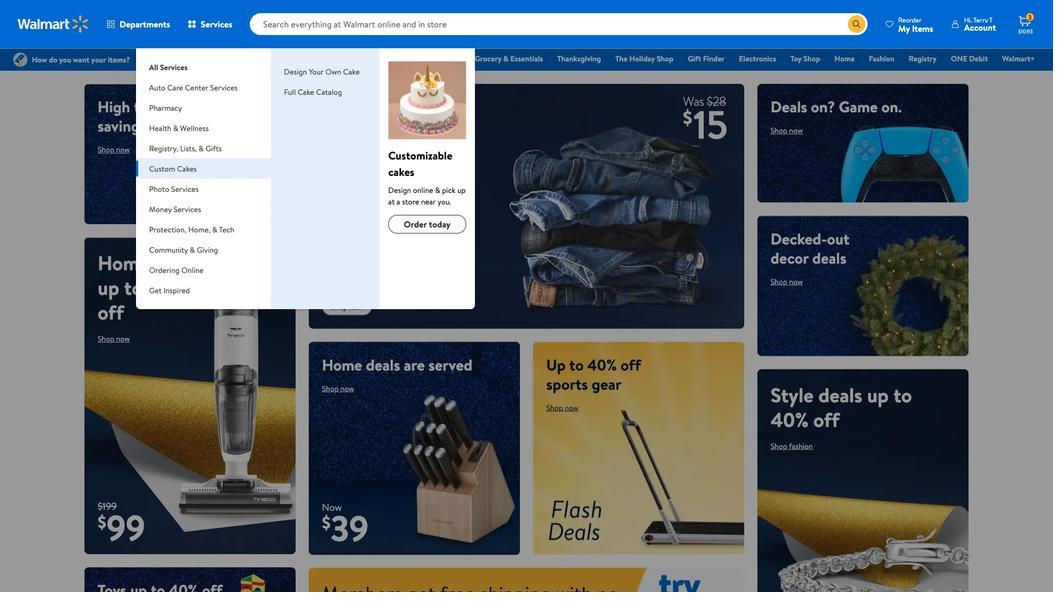 Task type: vqa. For each thing, say whether or not it's contained in the screenshot.
tropicana pure premium, no pulp 100% orange juice, 8 oz, 6 pack - image 3 of 9
no



Task type: locate. For each thing, give the bounding box(es) containing it.
one
[[951, 53, 968, 64]]

& left tech
[[212, 224, 217, 235]]

shop for home deals are served
[[322, 383, 339, 394]]

home for 39
[[322, 354, 362, 376]]

reorder my items
[[898, 15, 934, 34]]

cake right own
[[343, 66, 360, 77]]

2 vertical spatial up
[[867, 381, 889, 409]]

was dollar $199, now dollar 99 group
[[84, 500, 145, 555]]

your
[[309, 66, 324, 77]]

community & giving
[[149, 244, 218, 255]]

home deals up to 30% off
[[98, 249, 198, 326]]

0 vertical spatial off
[[98, 299, 124, 326]]

design your own cake link
[[284, 66, 360, 77]]

finder
[[703, 53, 725, 64]]

shop for decked-out decor deals
[[771, 276, 787, 287]]

$
[[98, 510, 106, 534], [322, 511, 331, 535]]

services down cakes
[[171, 183, 199, 194]]

home inside home deals up to 30% off
[[98, 249, 149, 277]]

lists,
[[180, 143, 197, 154]]

shop
[[657, 53, 674, 64], [804, 53, 820, 64], [771, 125, 787, 136], [98, 144, 114, 155], [771, 276, 787, 287], [331, 302, 348, 312], [98, 334, 114, 344], [322, 383, 339, 394], [546, 402, 563, 413], [771, 441, 787, 451]]

registry, lists, & gifts button
[[136, 138, 271, 159]]

30%
[[147, 274, 183, 301]]

deals inside home deals up to 30% off
[[154, 249, 198, 277]]

grocery & essentials
[[475, 53, 543, 64]]

gifts,
[[167, 96, 202, 117]]

shop for deals on? game on.
[[771, 125, 787, 136]]

shop now for up to 40% off sports gear
[[546, 402, 579, 413]]

to for home
[[124, 274, 143, 301]]

1 horizontal spatial design
[[388, 185, 411, 195]]

services for photo services
[[171, 183, 199, 194]]

$199 $ 99
[[98, 500, 145, 552]]

home for 99
[[98, 249, 149, 277]]

1 vertical spatial home
[[98, 249, 149, 277]]

1 horizontal spatial to
[[569, 354, 584, 376]]

shop now for high tech gifts, huge savings
[[98, 144, 130, 155]]

0 horizontal spatial deals
[[442, 53, 461, 64]]

up for style deals up to 40% off
[[867, 381, 889, 409]]

2 horizontal spatial to
[[894, 381, 912, 409]]

off
[[98, 299, 124, 326], [621, 354, 641, 376], [814, 406, 840, 433]]

deals left on?
[[771, 96, 807, 117]]

1 vertical spatial off
[[621, 354, 641, 376]]

shop fashion link
[[771, 441, 813, 451]]

up inside customizable cakes design online & pick up at a store near you.
[[457, 185, 466, 195]]

save big!
[[322, 239, 457, 288]]

0 vertical spatial to
[[124, 274, 143, 301]]

shop now link for home deals up to 30% off
[[98, 334, 130, 344]]

center
[[185, 82, 208, 93]]

search icon image
[[852, 20, 861, 29]]

&
[[503, 53, 509, 64], [173, 123, 178, 133], [199, 143, 204, 154], [435, 185, 440, 195], [212, 224, 217, 235], [190, 244, 195, 255]]

deals inside style deals up to 40% off
[[819, 381, 863, 409]]

2 vertical spatial to
[[894, 381, 912, 409]]

& inside community & giving dropdown button
[[190, 244, 195, 255]]

& inside grocery & essentials link
[[503, 53, 509, 64]]

up inside home deals up to 30% off
[[98, 274, 119, 301]]

0 horizontal spatial $
[[98, 510, 106, 534]]

wellness
[[180, 123, 209, 133]]

fashion
[[869, 53, 895, 64]]

1 horizontal spatial off
[[621, 354, 641, 376]]

& inside registry, lists, & gifts dropdown button
[[199, 143, 204, 154]]

shop for up to 40% off sports gear
[[546, 402, 563, 413]]

2 vertical spatial home
[[322, 354, 362, 376]]

at
[[388, 196, 395, 207]]

& right grocery
[[503, 53, 509, 64]]

design left your on the left top
[[284, 66, 307, 77]]

design
[[284, 66, 307, 77], [388, 185, 411, 195]]

40% up shop fashion link
[[771, 406, 809, 433]]

departments button
[[98, 11, 179, 37]]

off inside style deals up to 40% off
[[814, 406, 840, 433]]

1 horizontal spatial up
[[457, 185, 466, 195]]

home,
[[188, 224, 211, 235]]

now for save big!
[[350, 302, 363, 312]]

0 horizontal spatial off
[[98, 299, 124, 326]]

0 horizontal spatial to
[[124, 274, 143, 301]]

tech
[[219, 224, 234, 235]]

deals
[[442, 53, 461, 64], [771, 96, 807, 117]]

0 horizontal spatial home
[[98, 249, 149, 277]]

& right the health in the left of the page
[[173, 123, 178, 133]]

save
[[322, 239, 392, 288]]

all services link
[[136, 48, 271, 77]]

1 vertical spatial deals
[[771, 96, 807, 117]]

services right all on the left top
[[160, 62, 188, 72]]

& left pick
[[435, 185, 440, 195]]

grocery
[[475, 53, 502, 64]]

ordering
[[149, 265, 180, 275]]

off for home deals up to 30% off
[[98, 299, 124, 326]]

& left 'giving'
[[190, 244, 195, 255]]

shop fashion
[[771, 441, 813, 451]]

tech
[[134, 96, 164, 117]]

full
[[284, 86, 296, 97]]

shop now for save big!
[[331, 302, 363, 312]]

friday
[[420, 53, 440, 64]]

home
[[835, 53, 855, 64], [98, 249, 149, 277], [322, 354, 362, 376]]

shop for style deals up to 40% off
[[771, 441, 787, 451]]

40%
[[587, 354, 617, 376], [771, 406, 809, 433]]

0 horizontal spatial 40%
[[587, 354, 617, 376]]

shop now link for deals on? game on.
[[771, 125, 803, 136]]

deals for home deals are served
[[366, 354, 400, 376]]

2 horizontal spatial up
[[867, 381, 889, 409]]

up inside style deals up to 40% off
[[867, 381, 889, 409]]

0 vertical spatial 40%
[[587, 354, 617, 376]]

care
[[167, 82, 183, 93]]

hi,
[[964, 15, 972, 24]]

& left 'gifts' at the top left
[[199, 143, 204, 154]]

& inside protection, home, & tech dropdown button
[[212, 224, 217, 235]]

order today
[[404, 218, 451, 230]]

$ inside now $ 39
[[322, 511, 331, 535]]

game
[[839, 96, 878, 117]]

all
[[149, 62, 158, 72]]

1 horizontal spatial 40%
[[771, 406, 809, 433]]

0 horizontal spatial design
[[284, 66, 307, 77]]

custom cakes
[[149, 163, 197, 174]]

the
[[616, 53, 628, 64]]

services up all services link
[[201, 18, 232, 30]]

shop now link for up to 40% off sports gear
[[546, 402, 579, 413]]

catalog
[[316, 86, 342, 97]]

1 vertical spatial 40%
[[771, 406, 809, 433]]

health
[[149, 123, 171, 133]]

high tech gifts, huge savings
[[98, 96, 239, 137]]

1 vertical spatial up
[[98, 274, 119, 301]]

services inside dropdown button
[[174, 204, 201, 214]]

up to 40% off sports gear
[[546, 354, 641, 395]]

fashion
[[789, 441, 813, 451]]

to inside home deals up to 30% off
[[124, 274, 143, 301]]

1 vertical spatial to
[[569, 354, 584, 376]]

$ inside $199 $ 99
[[98, 510, 106, 534]]

now for up to 40% off sports gear
[[565, 402, 579, 413]]

deals right friday
[[442, 53, 461, 64]]

shop now link
[[771, 125, 803, 136], [98, 144, 130, 155], [771, 276, 803, 287], [322, 298, 372, 316], [98, 334, 130, 344], [322, 383, 354, 394], [546, 402, 579, 413]]

order
[[404, 218, 427, 230]]

deals
[[812, 247, 847, 269], [154, 249, 198, 277], [366, 354, 400, 376], [819, 381, 863, 409]]

1 horizontal spatial home
[[322, 354, 362, 376]]

one debit link
[[946, 53, 993, 64]]

40% right up
[[587, 354, 617, 376]]

2 horizontal spatial off
[[814, 406, 840, 433]]

protection, home, & tech button
[[136, 219, 271, 240]]

0 vertical spatial home
[[835, 53, 855, 64]]

gifts
[[206, 143, 222, 154]]

0 vertical spatial up
[[457, 185, 466, 195]]

out
[[827, 228, 850, 249]]

all services
[[149, 62, 188, 72]]

to inside style deals up to 40% off
[[894, 381, 912, 409]]

1 vertical spatial cake
[[298, 86, 314, 97]]

services up protection, home, & tech
[[174, 204, 201, 214]]

off inside home deals up to 30% off
[[98, 299, 124, 326]]

gear
[[592, 373, 622, 395]]

auto care center services
[[149, 82, 238, 93]]

hi, terry t account
[[964, 15, 996, 33]]

shop for high tech gifts, huge savings
[[98, 144, 114, 155]]

0 horizontal spatial up
[[98, 274, 119, 301]]

debit
[[969, 53, 988, 64]]

toy shop link
[[786, 53, 825, 64]]

savings
[[98, 115, 146, 137]]

customizable
[[388, 148, 453, 163]]

items
[[912, 22, 934, 34]]

$ for 99
[[98, 510, 106, 534]]

toy
[[791, 53, 802, 64]]

1 vertical spatial design
[[388, 185, 411, 195]]

1 horizontal spatial cake
[[343, 66, 360, 77]]

gift finder link
[[683, 53, 730, 64]]

near
[[421, 196, 436, 207]]

custom cakes button
[[136, 159, 271, 179]]

1 horizontal spatial $
[[322, 511, 331, 535]]

design up a
[[388, 185, 411, 195]]

2 vertical spatial off
[[814, 406, 840, 433]]

cake right full
[[298, 86, 314, 97]]

gift finder
[[688, 53, 725, 64]]



Task type: describe. For each thing, give the bounding box(es) containing it.
store
[[402, 196, 419, 207]]

protection,
[[149, 224, 186, 235]]

now for home deals are served
[[341, 383, 354, 394]]

registry
[[909, 53, 937, 64]]

deals on? game on.
[[771, 96, 902, 117]]

pick
[[442, 185, 456, 195]]

photo services button
[[136, 179, 271, 199]]

sports
[[546, 373, 588, 395]]

up
[[546, 354, 566, 376]]

electronics link
[[734, 53, 781, 64]]

now for deals on? game on.
[[789, 125, 803, 136]]

design your own cake
[[284, 66, 360, 77]]

now for home deals up to 30% off
[[116, 334, 130, 344]]

up for home deals up to 30% off
[[98, 274, 119, 301]]

shop now for deals on? game on.
[[771, 125, 803, 136]]

black
[[400, 53, 418, 64]]

cakes
[[177, 163, 197, 174]]

ordering online button
[[136, 260, 271, 280]]

$ for 39
[[322, 511, 331, 535]]

design inside customizable cakes design online & pick up at a store near you.
[[388, 185, 411, 195]]

now dollar 39 null group
[[309, 501, 369, 555]]

money services button
[[136, 199, 271, 219]]

inspired
[[164, 285, 190, 296]]

grocery & essentials link
[[470, 53, 548, 64]]

services inside popup button
[[201, 18, 232, 30]]

$10.93
[[1019, 27, 1033, 35]]

to inside up to 40% off sports gear
[[569, 354, 584, 376]]

to for style
[[894, 381, 912, 409]]

a
[[397, 196, 400, 207]]

deals for home deals up to 30% off
[[154, 249, 198, 277]]

now for decked-out decor deals
[[789, 276, 803, 287]]

now
[[322, 501, 342, 514]]

services for money services
[[174, 204, 201, 214]]

walmart+
[[1002, 53, 1035, 64]]

now for high tech gifts, huge savings
[[116, 144, 130, 155]]

thanksgiving
[[557, 53, 601, 64]]

toy shop
[[791, 53, 820, 64]]

shop now link for save big!
[[322, 298, 372, 316]]

community & giving button
[[136, 240, 271, 260]]

departments
[[120, 18, 170, 30]]

deals inside decked-out decor deals
[[812, 247, 847, 269]]

decked-out decor deals
[[771, 228, 850, 269]]

customizable cakes design online & pick up at a store near you.
[[388, 148, 466, 207]]

health & wellness
[[149, 123, 209, 133]]

photo services
[[149, 183, 199, 194]]

my
[[898, 22, 910, 34]]

giving
[[197, 244, 218, 255]]

& inside customizable cakes design online & pick up at a store near you.
[[435, 185, 440, 195]]

shop now for home deals up to 30% off
[[98, 334, 130, 344]]

black friday deals
[[400, 53, 461, 64]]

get inspired
[[149, 285, 190, 296]]

ordering online
[[149, 265, 204, 275]]

on?
[[811, 96, 835, 117]]

shop for save big!
[[331, 302, 348, 312]]

one debit
[[951, 53, 988, 64]]

2 horizontal spatial home
[[835, 53, 855, 64]]

shop for home deals up to 30% off
[[98, 334, 114, 344]]

photo
[[149, 183, 169, 194]]

off inside up to 40% off sports gear
[[621, 354, 641, 376]]

services for all services
[[160, 62, 188, 72]]

walmart+ link
[[997, 53, 1040, 64]]

1 horizontal spatial deals
[[771, 96, 807, 117]]

custom
[[149, 163, 175, 174]]

on.
[[882, 96, 902, 117]]

big!
[[401, 239, 457, 288]]

40% inside up to 40% off sports gear
[[587, 354, 617, 376]]

home link
[[830, 53, 860, 64]]

terry
[[974, 15, 988, 24]]

0 vertical spatial cake
[[343, 66, 360, 77]]

served
[[429, 354, 473, 376]]

custom cakes image
[[388, 61, 466, 139]]

deals for style deals up to 40% off
[[819, 381, 863, 409]]

walmart image
[[18, 15, 89, 33]]

shop now link for home deals are served
[[322, 383, 354, 394]]

style deals up to 40% off
[[771, 381, 912, 433]]

0 vertical spatial deals
[[442, 53, 461, 64]]

full cake catalog link
[[284, 86, 342, 97]]

services up huge
[[210, 82, 238, 93]]

the holiday shop
[[616, 53, 674, 64]]

0 horizontal spatial cake
[[298, 86, 314, 97]]

0 vertical spatial design
[[284, 66, 307, 77]]

40% inside style deals up to 40% off
[[771, 406, 809, 433]]

shop now for decked-out decor deals
[[771, 276, 803, 287]]

Walmart Site-Wide search field
[[250, 13, 868, 35]]

services button
[[179, 11, 241, 37]]

get inspired button
[[136, 280, 271, 301]]

decked-
[[771, 228, 827, 249]]

health & wellness button
[[136, 118, 271, 138]]

online
[[413, 185, 433, 195]]

thanksgiving link
[[552, 53, 606, 64]]

essentials
[[510, 53, 543, 64]]

& inside 'health & wellness' dropdown button
[[173, 123, 178, 133]]

pharmacy
[[149, 102, 182, 113]]

decor
[[771, 247, 809, 269]]

money services
[[149, 204, 201, 214]]

the holiday shop link
[[611, 53, 679, 64]]

shop now link for decked-out decor deals
[[771, 276, 803, 287]]

shop now for home deals are served
[[322, 383, 354, 394]]

money
[[149, 204, 172, 214]]

today
[[429, 218, 451, 230]]

are
[[404, 354, 425, 376]]

own
[[325, 66, 341, 77]]

online
[[181, 265, 204, 275]]

auto care center services button
[[136, 77, 271, 98]]

off for style deals up to 40% off
[[814, 406, 840, 433]]

99
[[106, 503, 145, 552]]

gift
[[688, 53, 701, 64]]

full cake catalog
[[284, 86, 342, 97]]

reorder
[[898, 15, 922, 24]]

get
[[149, 285, 162, 296]]

Search search field
[[250, 13, 868, 35]]

t
[[990, 15, 993, 24]]

shop now link for high tech gifts, huge savings
[[98, 144, 130, 155]]



